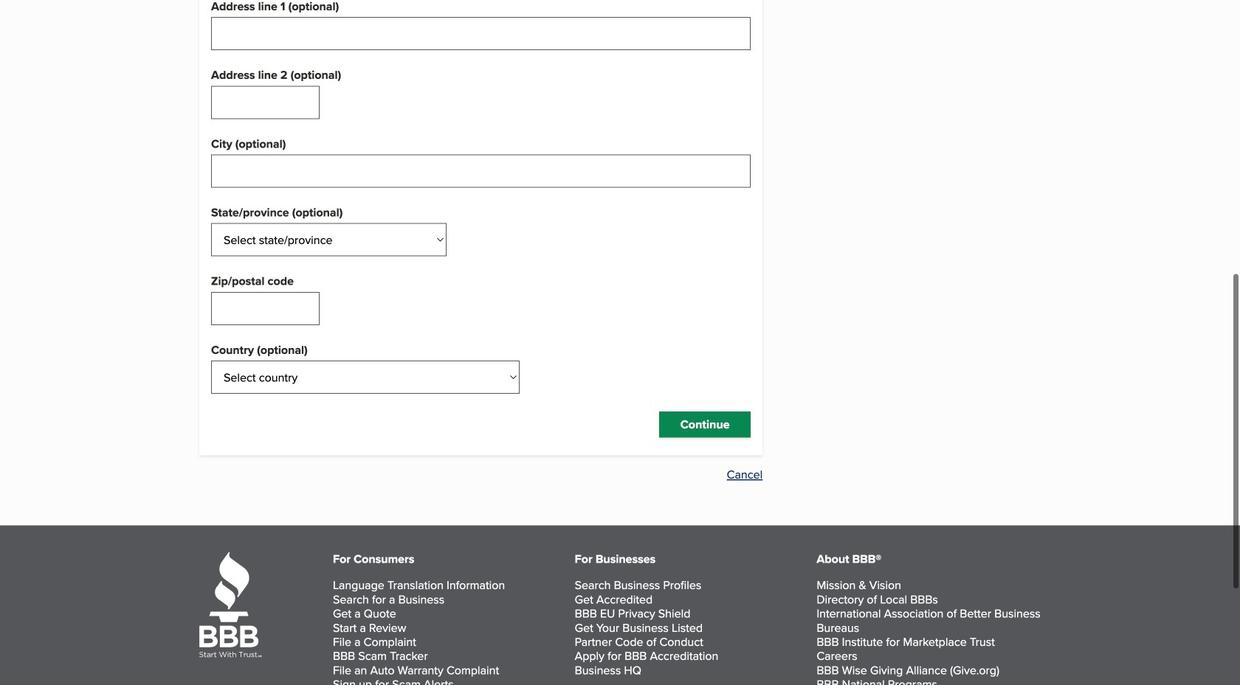 Task type: locate. For each thing, give the bounding box(es) containing it.
None field
[[211, 17, 751, 50], [211, 86, 320, 119], [211, 155, 751, 188], [211, 292, 320, 326], [211, 17, 751, 50], [211, 86, 320, 119], [211, 155, 751, 188], [211, 292, 320, 326]]

bbb image
[[199, 553, 262, 659]]



Task type: vqa. For each thing, say whether or not it's contained in the screenshot.
PARTNER on the left of page
no



